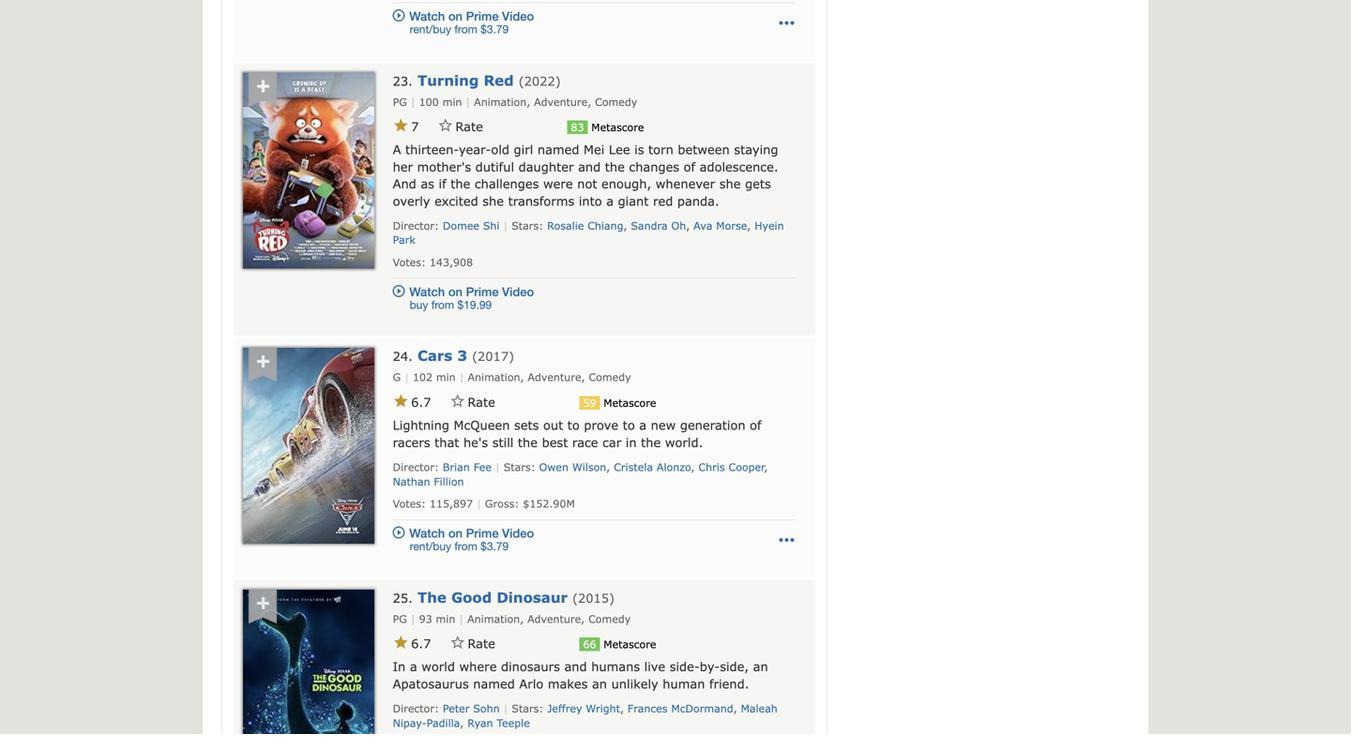 Task type: locate. For each thing, give the bounding box(es) containing it.
prime for play circle outline inline image
[[466, 285, 499, 299]]

adventure, up 59
[[528, 371, 585, 384]]

2 vertical spatial comedy
[[588, 613, 631, 626]]

adventure, inside the 23. turning red (2022) pg | 100 min | animation, adventure, comedy
[[534, 96, 591, 108]]

metascore up prove
[[604, 397, 656, 410]]

1 vertical spatial rent/buy
[[410, 540, 451, 553]]

2 vertical spatial on
[[448, 527, 463, 541]]

0 vertical spatial watch
[[409, 9, 445, 24]]

play circle outline inline image
[[393, 285, 405, 298]]

votes: down park
[[393, 256, 426, 269]]

maleah
[[741, 703, 778, 715]]

comedy inside the 23. turning red (2022) pg | 100 min | animation, adventure, comedy
[[595, 96, 637, 108]]

morse
[[716, 219, 747, 232]]

stars: down transforms
[[512, 219, 544, 232]]

0 horizontal spatial named
[[473, 677, 515, 691]]

mcqueen
[[454, 418, 510, 433]]

named
[[538, 142, 579, 157], [473, 677, 515, 691]]

maleah nipay-padilla
[[393, 703, 778, 730]]

a right in at the left bottom of the page
[[410, 660, 417, 674]]

watch on prime video for more horiz image
[[409, 9, 534, 24]]

of
[[684, 159, 695, 174], [750, 418, 762, 433]]

best
[[542, 435, 568, 450]]

0 vertical spatial metascore
[[591, 121, 644, 134]]

1 to from the left
[[567, 418, 580, 433]]

more horiz image
[[776, 12, 798, 34]]

of up "cooper"
[[750, 418, 762, 433]]

6.7 up the lightning
[[411, 395, 431, 410]]

rate for red
[[455, 119, 483, 134]]

2 click to add to watchlist image from the top
[[245, 348, 281, 384]]

1 prime from the top
[[466, 9, 499, 24]]

prime
[[466, 9, 499, 24], [466, 285, 499, 299], [466, 527, 499, 541]]

metascore inside 83 metascore a thirteen-year-old girl named mei lee is torn between staying her mother's dutiful daughter and the changes of adolescence. and as if the challenges were not enough, whenever she gets overly excited she transforms into a giant red panda.
[[591, 121, 644, 134]]

1 vertical spatial prime
[[466, 285, 499, 299]]

0 horizontal spatial to
[[567, 418, 580, 433]]

2 vertical spatial animation,
[[467, 613, 524, 626]]

padilla
[[427, 717, 460, 730]]

she
[[719, 177, 741, 191], [483, 194, 504, 208]]

and inside 83 metascore a thirteen-year-old girl named mei lee is torn between staying her mother's dutiful daughter and the changes of adolescence. and as if the challenges were not enough, whenever she gets overly excited she transforms into a giant red panda.
[[578, 159, 601, 174]]

1 video from the top
[[502, 9, 534, 24]]

0 horizontal spatial of
[[684, 159, 695, 174]]

racers
[[393, 435, 430, 450]]

2 rent/buy from the top
[[410, 540, 451, 553]]

1 horizontal spatial a
[[606, 194, 614, 208]]

0 vertical spatial video
[[502, 9, 534, 24]]

named up daughter
[[538, 142, 579, 157]]

comedy inside the 25. the good dinosaur (2015) pg | 93 min | animation, adventure, comedy
[[588, 613, 631, 626]]

min
[[442, 96, 462, 108], [436, 371, 456, 384], [436, 613, 455, 626]]

| left gross:
[[477, 498, 481, 511]]

from up turning red link
[[454, 23, 477, 36]]

0 vertical spatial comedy
[[595, 96, 637, 108]]

0 vertical spatial named
[[538, 142, 579, 157]]

rent/buy
[[410, 23, 451, 36], [410, 540, 451, 553]]

to up in
[[623, 418, 635, 433]]

nipay-
[[393, 717, 427, 730]]

1 vertical spatial from
[[431, 298, 454, 312]]

play circle outline inline image for more horiz icon
[[393, 527, 405, 539]]

video for play circle outline inline icon associated with more horiz icon
[[502, 527, 534, 541]]

of inside 83 metascore a thirteen-year-old girl named mei lee is torn between staying her mother's dutiful daughter and the changes of adolescence. and as if the challenges were not enough, whenever she gets overly excited she transforms into a giant red panda.
[[684, 159, 695, 174]]

director: brian fee | stars: owen wilson , cristela alonzo , chris cooper , nathan fillion
[[393, 461, 768, 488]]

watch down 115,897
[[409, 527, 445, 541]]

watch for more horiz icon
[[409, 527, 445, 541]]

3 video from the top
[[502, 527, 534, 541]]

arlo
[[519, 677, 544, 691]]

1 vertical spatial on
[[448, 285, 463, 299]]

rate up year-
[[455, 119, 483, 134]]

a left new
[[639, 418, 647, 433]]

votes: down nathan
[[393, 498, 426, 511]]

comedy for turning red
[[595, 96, 637, 108]]

still
[[492, 435, 514, 450]]

video
[[502, 9, 534, 24], [502, 285, 534, 299], [502, 527, 534, 541]]

by-
[[700, 660, 720, 674]]

generation
[[680, 418, 746, 433]]

an
[[753, 660, 768, 674], [592, 677, 607, 691]]

adventure, inside 24. cars 3 (2017) g | 102 min | animation, adventure, comedy
[[528, 371, 585, 384]]

1 $3.79 from the top
[[481, 23, 509, 36]]

| inside 'director: brian fee | stars: owen wilson , cristela alonzo , chris cooper , nathan fillion'
[[495, 461, 500, 474]]

, left the frances
[[620, 703, 624, 715]]

on up turning
[[448, 9, 463, 24]]

pg down "23."
[[393, 96, 407, 108]]

6.7 down 93
[[411, 637, 431, 651]]

0 vertical spatial 6.7
[[411, 395, 431, 410]]

1 votes: from the top
[[393, 256, 426, 269]]

0 horizontal spatial she
[[483, 194, 504, 208]]

pg inside the 25. the good dinosaur (2015) pg | 93 min | animation, adventure, comedy
[[393, 613, 407, 626]]

on for more horiz icon
[[448, 527, 463, 541]]

1 click to add to watchlist image from the top
[[245, 73, 281, 108]]

park
[[393, 234, 416, 247]]

oh
[[671, 219, 686, 232]]

min for cars
[[436, 371, 456, 384]]

lightning
[[393, 418, 449, 433]]

, right "chris"
[[765, 461, 768, 474]]

59 metascore lightning mcqueen sets out to prove to a new generation of racers that he's still the best race car in the world.
[[393, 397, 762, 450]]

votes: for votes: 143,908
[[393, 256, 426, 269]]

2 vertical spatial watch on prime video
[[409, 527, 534, 541]]

stars: up "teeple"
[[512, 703, 544, 715]]

1 vertical spatial comedy
[[589, 371, 631, 384]]

into
[[579, 194, 602, 208]]

that
[[435, 435, 459, 450]]

an down humans
[[592, 677, 607, 691]]

watch on prime video up turning red link
[[409, 9, 534, 24]]

2 vertical spatial prime
[[466, 527, 499, 541]]

0 vertical spatial rate
[[455, 119, 483, 134]]

play circle outline inline image
[[393, 10, 405, 22], [393, 527, 405, 539]]

1 vertical spatial of
[[750, 418, 762, 433]]

(2017)
[[472, 349, 514, 364]]

peter sohn link
[[443, 703, 500, 715]]

1 vertical spatial pg
[[393, 613, 407, 626]]

1 vertical spatial min
[[436, 371, 456, 384]]

and up makes
[[564, 660, 587, 674]]

gross:
[[485, 498, 519, 511]]

rent/buy from $3.79 for more horiz icon
[[410, 540, 509, 553]]

3 watch from the top
[[409, 527, 445, 541]]

1 vertical spatial video
[[502, 285, 534, 299]]

1 vertical spatial an
[[592, 677, 607, 691]]

comedy inside 24. cars 3 (2017) g | 102 min | animation, adventure, comedy
[[589, 371, 631, 384]]

animation, down "red"
[[474, 96, 530, 108]]

min inside 24. cars 3 (2017) g | 102 min | animation, adventure, comedy
[[436, 371, 456, 384]]

humans
[[591, 660, 640, 674]]

more horiz image
[[776, 529, 798, 552]]

adventure, for turning red
[[534, 96, 591, 108]]

1 director: from the top
[[393, 219, 439, 232]]

watch on prime video down votes: 115,897 | gross: $152.90m
[[409, 527, 534, 541]]

2 votes: from the top
[[393, 498, 426, 511]]

1 vertical spatial votes:
[[393, 498, 426, 511]]

0 vertical spatial rent/buy from $3.79
[[410, 23, 509, 36]]

1 pg from the top
[[393, 96, 407, 108]]

of up the whenever
[[684, 159, 695, 174]]

1 vertical spatial rate
[[468, 395, 495, 410]]

0 vertical spatial votes:
[[393, 256, 426, 269]]

2 vertical spatial rate
[[468, 637, 495, 651]]

stars: for red
[[512, 219, 544, 232]]

0 vertical spatial an
[[753, 660, 768, 674]]

director: up nipay- at the bottom left of page
[[393, 703, 439, 715]]

transforms
[[508, 194, 574, 208]]

domee
[[443, 219, 479, 232]]

an right side,
[[753, 660, 768, 674]]

2 vertical spatial adventure,
[[527, 613, 585, 626]]

to right out
[[567, 418, 580, 433]]

metascore up lee in the top left of the page
[[591, 121, 644, 134]]

animation, down 'the good dinosaur' link
[[467, 613, 524, 626]]

animation, inside the 23. turning red (2022) pg | 100 min | animation, adventure, comedy
[[474, 96, 530, 108]]

video down gross:
[[502, 527, 534, 541]]

| right fee
[[495, 461, 500, 474]]

rent/buy for more horiz image
[[410, 23, 451, 36]]

1 vertical spatial rent/buy from $3.79
[[410, 540, 509, 553]]

0 vertical spatial animation,
[[474, 96, 530, 108]]

adventure, down dinosaur
[[527, 613, 585, 626]]

the down sets
[[518, 435, 538, 450]]

watch right play circle outline inline image
[[409, 285, 445, 299]]

cooper
[[729, 461, 765, 474]]

1 vertical spatial named
[[473, 677, 515, 691]]

from
[[454, 23, 477, 36], [431, 298, 454, 312], [454, 540, 477, 553]]

83
[[571, 121, 584, 134]]

prime down 143,908
[[466, 285, 499, 299]]

prime for play circle outline inline icon associated with more horiz image
[[466, 9, 499, 24]]

she down challenges
[[483, 194, 504, 208]]

1 play circle outline inline image from the top
[[393, 10, 405, 22]]

sandra oh link
[[631, 219, 686, 232]]

watch
[[409, 9, 445, 24], [409, 285, 445, 299], [409, 527, 445, 541]]

from right buy
[[431, 298, 454, 312]]

stars: down still
[[504, 461, 536, 474]]

1 vertical spatial a
[[639, 418, 647, 433]]

3 prime from the top
[[466, 527, 499, 541]]

0 vertical spatial min
[[442, 96, 462, 108]]

adventure, for cars 3
[[528, 371, 585, 384]]

video for play circle outline inline icon associated with more horiz image
[[502, 9, 534, 24]]

rent/buy from $3.79 up turning red link
[[410, 23, 509, 36]]

rate
[[455, 119, 483, 134], [468, 395, 495, 410], [468, 637, 495, 651]]

prime down votes: 115,897 | gross: $152.90m
[[466, 527, 499, 541]]

$3.79 down gross:
[[481, 540, 509, 553]]

1 on from the top
[[448, 9, 463, 24]]

shi
[[483, 219, 500, 232]]

0 vertical spatial $3.79
[[481, 23, 509, 36]]

play circle outline inline image up "23."
[[393, 10, 405, 22]]

adventure, up 83
[[534, 96, 591, 108]]

rate up where at the left of the page
[[468, 637, 495, 651]]

min down cars 3 link on the left
[[436, 371, 456, 384]]

0 vertical spatial a
[[606, 194, 614, 208]]

| right g
[[404, 371, 409, 384]]

comedy up lee in the top left of the page
[[595, 96, 637, 108]]

1 vertical spatial stars:
[[504, 461, 536, 474]]

1 vertical spatial $3.79
[[481, 540, 509, 553]]

2 prime from the top
[[466, 285, 499, 299]]

wilson
[[572, 461, 606, 474]]

adventure, inside the 25. the good dinosaur (2015) pg | 93 min | animation, adventure, comedy
[[527, 613, 585, 626]]

0 vertical spatial play circle outline inline image
[[393, 10, 405, 22]]

director: domee shi | stars: rosalie chiang , sandra oh , ava morse ,
[[393, 219, 755, 232]]

alonzo
[[657, 461, 691, 474]]

1 vertical spatial click to add to watchlist image
[[245, 348, 281, 384]]

click to add to watchlist image
[[245, 73, 281, 108], [245, 348, 281, 384]]

1 horizontal spatial of
[[750, 418, 762, 433]]

1 vertical spatial metascore
[[604, 397, 656, 410]]

comedy down (2015) on the bottom of page
[[588, 613, 631, 626]]

min inside the 23. turning red (2022) pg | 100 min | animation, adventure, comedy
[[442, 96, 462, 108]]

min right 93
[[436, 613, 455, 626]]

1 vertical spatial adventure,
[[528, 371, 585, 384]]

video up "red"
[[502, 9, 534, 24]]

watch up turning
[[409, 9, 445, 24]]

director: inside 'director: brian fee | stars: owen wilson , cristela alonzo , chris cooper , nathan fillion'
[[393, 461, 439, 474]]

, down the peter
[[460, 717, 464, 730]]

0 vertical spatial pg
[[393, 96, 407, 108]]

pg down 25.
[[393, 613, 407, 626]]

1 watch from the top
[[409, 9, 445, 24]]

metascore for red
[[591, 121, 644, 134]]

0 vertical spatial from
[[454, 23, 477, 36]]

prime up "red"
[[466, 9, 499, 24]]

nathan fillion link
[[393, 476, 464, 488]]

2 vertical spatial a
[[410, 660, 417, 674]]

a
[[393, 142, 401, 157]]

2 to from the left
[[623, 418, 635, 433]]

watch on prime video
[[409, 9, 534, 24], [409, 285, 534, 299], [409, 527, 534, 541]]

from for more horiz image
[[454, 23, 477, 36]]

teeple
[[497, 717, 530, 730]]

0 horizontal spatial an
[[592, 677, 607, 691]]

0 vertical spatial click to add to watchlist image
[[245, 73, 281, 108]]

1 vertical spatial director:
[[393, 461, 439, 474]]

2 director: from the top
[[393, 461, 439, 474]]

director: up park
[[393, 219, 439, 232]]

girl
[[514, 142, 533, 157]]

1 vertical spatial play circle outline inline image
[[393, 527, 405, 539]]

animation, for red
[[474, 96, 530, 108]]

watch on prime video down 143,908
[[409, 285, 534, 299]]

0 vertical spatial watch on prime video
[[409, 9, 534, 24]]

named inside 83 metascore a thirteen-year-old girl named mei lee is torn between staying her mother's dutiful daughter and the changes of adolescence. and as if the challenges were not enough, whenever she gets overly excited she transforms into a giant red panda.
[[538, 142, 579, 157]]

1 horizontal spatial named
[[538, 142, 579, 157]]

comedy for cars 3
[[589, 371, 631, 384]]

watch for more horiz image
[[409, 9, 445, 24]]

rent/buy up turning
[[410, 23, 451, 36]]

$3.79 up "red"
[[481, 23, 509, 36]]

0 horizontal spatial a
[[410, 660, 417, 674]]

dinosaurs
[[501, 660, 560, 674]]

panda.
[[677, 194, 719, 208]]

1 horizontal spatial an
[[753, 660, 768, 674]]

0 vertical spatial rent/buy
[[410, 23, 451, 36]]

1 watch on prime video from the top
[[409, 9, 534, 24]]

play circle outline inline image down nathan
[[393, 527, 405, 539]]

metascore inside '59 metascore lightning mcqueen sets out to prove to a new generation of racers that he's still the best race car in the world.'
[[604, 397, 656, 410]]

2 video from the top
[[502, 285, 534, 299]]

director:
[[393, 219, 439, 232], [393, 461, 439, 474], [393, 703, 439, 715]]

1 vertical spatial animation,
[[468, 371, 524, 384]]

0 vertical spatial adventure,
[[534, 96, 591, 108]]

watch on prime video for more horiz icon
[[409, 527, 534, 541]]

wright
[[586, 703, 620, 715]]

year-
[[459, 142, 491, 157]]

the
[[418, 589, 447, 606]]

metascore for 3
[[604, 397, 656, 410]]

$3.79 for more horiz image
[[481, 23, 509, 36]]

0 vertical spatial on
[[448, 9, 463, 24]]

0 vertical spatial and
[[578, 159, 601, 174]]

| left 100
[[411, 96, 415, 108]]

0 vertical spatial prime
[[466, 9, 499, 24]]

2 play circle outline inline image from the top
[[393, 527, 405, 539]]

2 vertical spatial metascore
[[604, 639, 656, 651]]

fillion
[[434, 476, 464, 488]]

animation, down (2017)
[[468, 371, 524, 384]]

0 vertical spatial of
[[684, 159, 695, 174]]

, left ava
[[686, 219, 690, 232]]

a inside '59 metascore lightning mcqueen sets out to prove to a new generation of racers that he's still the best race car in the world.'
[[639, 418, 647, 433]]

1 vertical spatial and
[[564, 660, 587, 674]]

2 vertical spatial watch
[[409, 527, 445, 541]]

$3.79
[[481, 23, 509, 36], [481, 540, 509, 553]]

1 6.7 from the top
[[411, 395, 431, 410]]

named down where at the left of the page
[[473, 677, 515, 691]]

1 horizontal spatial to
[[623, 418, 635, 433]]

cars 3 link
[[418, 347, 467, 364]]

video right "$19.99"
[[502, 285, 534, 299]]

1 vertical spatial 6.7
[[411, 637, 431, 651]]

0 vertical spatial she
[[719, 177, 741, 191]]

0 vertical spatial stars:
[[512, 219, 544, 232]]

1 rent/buy from $3.79 from the top
[[410, 23, 509, 36]]

2 vertical spatial from
[[454, 540, 477, 553]]

comedy up 59
[[589, 371, 631, 384]]

2 6.7 from the top
[[411, 637, 431, 651]]

24.
[[393, 349, 413, 364]]

rent/buy from $3.79 down 115,897
[[410, 540, 509, 553]]

100
[[419, 96, 439, 108]]

rate up "mcqueen"
[[468, 395, 495, 410]]

where
[[459, 660, 497, 674]]

the
[[605, 159, 625, 174], [451, 177, 470, 191], [518, 435, 538, 450], [641, 435, 661, 450]]

rate for 3
[[468, 395, 495, 410]]

turning
[[418, 72, 479, 88]]

makes
[[548, 677, 588, 691]]

and up not
[[578, 159, 601, 174]]

she down adolescence.
[[719, 177, 741, 191]]

59
[[583, 397, 596, 410]]

a right into
[[606, 194, 614, 208]]

2 pg from the top
[[393, 613, 407, 626]]

from down 115,897
[[454, 540, 477, 553]]

24. cars 3 (2017) g | 102 min | animation, adventure, comedy
[[393, 347, 631, 384]]

on down 143,908
[[448, 285, 463, 299]]

on down 115,897
[[448, 527, 463, 541]]

min down turning
[[442, 96, 462, 108]]

a inside 66 metascore in a world where dinosaurs and humans live side-by-side, an apatosaurus named arlo makes an unlikely human friend.
[[410, 660, 417, 674]]

2 rent/buy from $3.79 from the top
[[410, 540, 509, 553]]

domee shi link
[[443, 219, 500, 232]]

car
[[603, 435, 621, 450]]

7
[[411, 119, 419, 134]]

votes: 143,908
[[393, 256, 473, 269]]

rent/buy down 115,897
[[410, 540, 451, 553]]

frances mcdormand link
[[628, 703, 733, 715]]

(2015)
[[572, 591, 615, 606]]

2 vertical spatial video
[[502, 527, 534, 541]]

23.
[[393, 73, 413, 88]]

1 vertical spatial she
[[483, 194, 504, 208]]

1 rent/buy from the top
[[410, 23, 451, 36]]

rosalie chiang link
[[547, 219, 624, 232]]

stars: inside 'director: brian fee | stars: owen wilson , cristela alonzo , chris cooper , nathan fillion'
[[504, 461, 536, 474]]

1 vertical spatial watch on prime video
[[409, 285, 534, 299]]

adventure,
[[534, 96, 591, 108], [528, 371, 585, 384], [527, 613, 585, 626]]

3 watch on prime video from the top
[[409, 527, 534, 541]]

2 vertical spatial director:
[[393, 703, 439, 715]]

votes: for votes: 115,897 | gross: $152.90m
[[393, 498, 426, 511]]

1 vertical spatial watch
[[409, 285, 445, 299]]

director: up nathan
[[393, 461, 439, 474]]

animation, inside 24. cars 3 (2017) g | 102 min | animation, adventure, comedy
[[468, 371, 524, 384]]

named inside 66 metascore in a world where dinosaurs and humans live side-by-side, an apatosaurus named arlo makes an unlikely human friend.
[[473, 677, 515, 691]]

2 $3.79 from the top
[[481, 540, 509, 553]]

| right shi
[[503, 219, 508, 232]]

2 horizontal spatial a
[[639, 418, 647, 433]]

from for more horiz icon
[[454, 540, 477, 553]]

3 on from the top
[[448, 527, 463, 541]]

0 vertical spatial director:
[[393, 219, 439, 232]]

2 vertical spatial min
[[436, 613, 455, 626]]

metascore up humans
[[604, 639, 656, 651]]

votes:
[[393, 256, 426, 269], [393, 498, 426, 511]]



Task type: vqa. For each thing, say whether or not it's contained in the screenshot.
VOLUME OFF ICON
no



Task type: describe. For each thing, give the bounding box(es) containing it.
turning red image
[[243, 73, 374, 269]]

prime for play circle outline inline icon associated with more horiz icon
[[466, 527, 499, 541]]

staying
[[734, 142, 778, 157]]

stars: for 3
[[504, 461, 536, 474]]

he's
[[463, 435, 488, 450]]

cristela alonzo link
[[614, 461, 691, 474]]

and inside 66 metascore in a world where dinosaurs and humans live side-by-side, an apatosaurus named arlo makes an unlikely human friend.
[[564, 660, 587, 674]]

| up ryan teeple link
[[503, 703, 508, 715]]

2 watch on prime video from the top
[[409, 285, 534, 299]]

, left "chris"
[[691, 461, 695, 474]]

25. the good dinosaur (2015) pg | 93 min | animation, adventure, comedy
[[393, 589, 631, 626]]

66 metascore in a world where dinosaurs and humans live side-by-side, an apatosaurus named arlo makes an unlikely human friend.
[[393, 639, 768, 691]]

friend.
[[709, 677, 749, 691]]

buy from $19.99
[[410, 298, 492, 312]]

good
[[451, 589, 492, 606]]

changes
[[629, 159, 679, 174]]

hyein park link
[[393, 219, 784, 247]]

25.
[[393, 591, 413, 606]]

overly
[[393, 194, 430, 208]]

rosalie
[[547, 219, 584, 232]]

world
[[422, 660, 455, 674]]

world.
[[665, 435, 703, 450]]

metascore inside 66 metascore in a world where dinosaurs and humans live side-by-side, an apatosaurus named arlo makes an unlikely human friend.
[[604, 639, 656, 651]]

, left "sandra" at left
[[624, 219, 627, 232]]

| left 93
[[411, 613, 415, 626]]

is
[[634, 142, 644, 157]]

click to add to watchlist image for cars 3
[[245, 348, 281, 384]]

brian
[[443, 461, 470, 474]]

1 horizontal spatial she
[[719, 177, 741, 191]]

$152.90m
[[523, 498, 575, 511]]

sohn
[[473, 703, 500, 715]]

apatosaurus
[[393, 677, 469, 691]]

ryan teeple link
[[467, 717, 530, 730]]

cars
[[418, 347, 452, 364]]

$3.79 for more horiz icon
[[481, 540, 509, 553]]

3
[[457, 347, 467, 364]]

on for more horiz image
[[448, 9, 463, 24]]

whenever
[[656, 177, 715, 191]]

director: for cars
[[393, 461, 439, 474]]

out
[[543, 418, 563, 433]]

chris
[[699, 461, 725, 474]]

old
[[491, 142, 510, 157]]

the up excited
[[451, 177, 470, 191]]

143,908
[[430, 256, 473, 269]]

ryan
[[467, 717, 493, 730]]

nathan
[[393, 476, 430, 488]]

, left "hyein"
[[747, 219, 751, 232]]

min inside the 25. the good dinosaur (2015) pg | 93 min | animation, adventure, comedy
[[436, 613, 455, 626]]

challenges
[[475, 177, 539, 191]]

3 director: from the top
[[393, 703, 439, 715]]

115,897
[[430, 498, 473, 511]]

turning red link
[[418, 72, 514, 88]]

race
[[572, 435, 598, 450]]

jeffrey
[[547, 703, 582, 715]]

ava
[[694, 219, 713, 232]]

new
[[651, 418, 676, 433]]

6.7 for cars 3
[[411, 395, 431, 410]]

rent/buy from $3.79 for more horiz image
[[410, 23, 509, 36]]

in
[[626, 435, 637, 450]]

, left maleah
[[733, 703, 737, 715]]

not
[[577, 177, 597, 191]]

owen wilson link
[[539, 461, 606, 474]]

thirteen-
[[405, 142, 459, 157]]

gets
[[745, 177, 771, 191]]

were
[[543, 177, 573, 191]]

video for play circle outline inline image
[[502, 285, 534, 299]]

the good dinosaur image
[[243, 590, 374, 735]]

torn
[[648, 142, 674, 157]]

animation, for 3
[[468, 371, 524, 384]]

cars 3 image
[[243, 348, 374, 544]]

adolescence.
[[700, 159, 778, 174]]

fee
[[474, 461, 492, 474]]

, down car
[[606, 461, 610, 474]]

her
[[393, 159, 413, 174]]

owen
[[539, 461, 569, 474]]

23. turning red (2022) pg | 100 min | animation, adventure, comedy
[[393, 72, 637, 108]]

| down 3
[[459, 371, 464, 384]]

2 vertical spatial stars:
[[512, 703, 544, 715]]

buy
[[410, 298, 428, 312]]

dutiful
[[475, 159, 514, 174]]

click to add to watchlist image
[[245, 590, 281, 626]]

director: for turning
[[393, 219, 439, 232]]

a inside 83 metascore a thirteen-year-old girl named mei lee is torn between staying her mother's dutiful daughter and the changes of adolescence. and as if the challenges were not enough, whenever she gets overly excited she transforms into a giant red panda.
[[606, 194, 614, 208]]

66
[[583, 639, 596, 651]]

hyein park
[[393, 219, 784, 247]]

2 watch from the top
[[409, 285, 445, 299]]

chris cooper link
[[699, 461, 765, 474]]

director: peter sohn | stars: jeffrey wright , frances mcdormand ,
[[393, 703, 741, 715]]

| down turning red link
[[466, 96, 470, 108]]

prove
[[584, 418, 618, 433]]

animation, inside the 25. the good dinosaur (2015) pg | 93 min | animation, adventure, comedy
[[467, 613, 524, 626]]

, ryan teeple
[[460, 717, 530, 730]]

102
[[413, 371, 433, 384]]

brian fee link
[[443, 461, 492, 474]]

hyein
[[755, 219, 784, 232]]

2 on from the top
[[448, 285, 463, 299]]

frances
[[628, 703, 668, 715]]

play circle outline inline image for more horiz image
[[393, 10, 405, 22]]

mother's
[[417, 159, 471, 174]]

between
[[678, 142, 730, 157]]

click to add to watchlist image for turning red
[[245, 73, 281, 108]]

of inside '59 metascore lightning mcqueen sets out to prove to a new generation of racers that he's still the best race car in the world.'
[[750, 418, 762, 433]]

live
[[644, 660, 665, 674]]

the good dinosaur link
[[418, 589, 568, 606]]

mcdormand
[[671, 703, 733, 715]]

pg inside the 23. turning red (2022) pg | 100 min | animation, adventure, comedy
[[393, 96, 407, 108]]

and
[[393, 177, 416, 191]]

giant
[[618, 194, 649, 208]]

if
[[439, 177, 446, 191]]

the right in
[[641, 435, 661, 450]]

the down lee in the top left of the page
[[605, 159, 625, 174]]

6.7 for the good dinosaur
[[411, 637, 431, 651]]

g
[[393, 371, 401, 384]]

min for turning
[[442, 96, 462, 108]]

unlikely
[[611, 677, 658, 691]]

| down the good
[[459, 613, 464, 626]]

rent/buy for more horiz icon
[[410, 540, 451, 553]]

side-
[[670, 660, 700, 674]]

peter
[[443, 703, 470, 715]]

lee
[[609, 142, 630, 157]]

sandra
[[631, 219, 668, 232]]

human
[[663, 677, 705, 691]]



